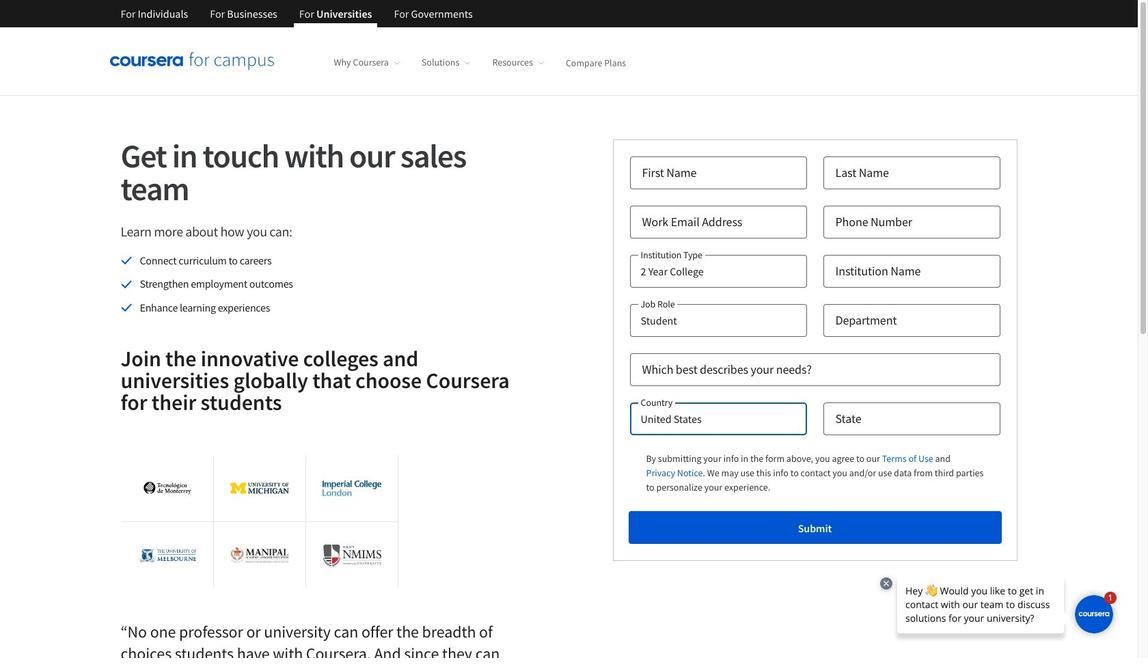 Task type: vqa. For each thing, say whether or not it's contained in the screenshot.
bottommost California Institute Of The Arts
no



Task type: describe. For each thing, give the bounding box(es) containing it.
banner navigation
[[110, 0, 484, 38]]

Institution Name text field
[[823, 255, 1000, 288]]

Work Email Address email field
[[630, 206, 807, 238]]

manipal university image
[[230, 547, 289, 564]]



Task type: locate. For each thing, give the bounding box(es) containing it.
imperial college london image
[[323, 481, 382, 496]]

coursera for campus image
[[110, 52, 274, 71]]

First Name text field
[[630, 156, 807, 189]]

university of michigan image
[[230, 483, 289, 494]]

nmims image
[[323, 544, 382, 566]]

Last Name text field
[[823, 156, 1000, 189]]

the university of melbourne image
[[138, 539, 197, 572]]

Country Code + Phone Number telephone field
[[823, 206, 1000, 238]]

tecnológico de monterrey image
[[138, 482, 197, 495]]



